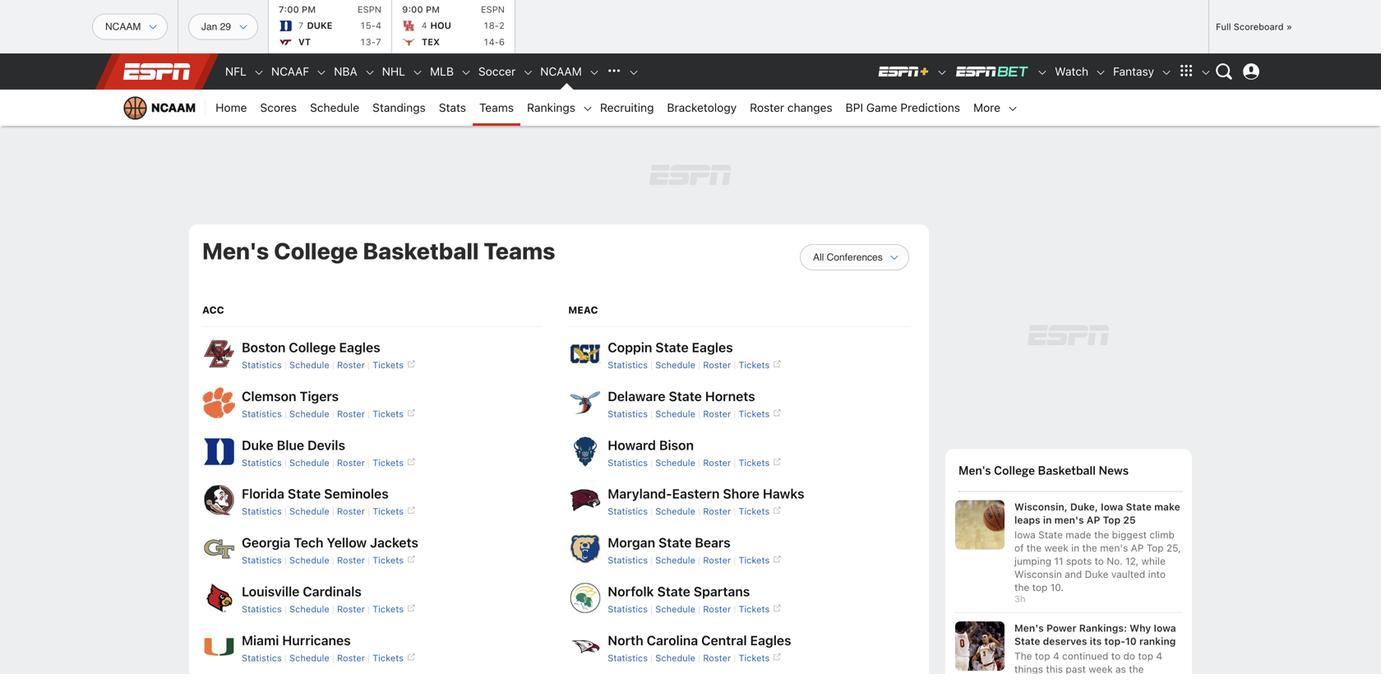 Task type: locate. For each thing, give the bounding box(es) containing it.
top inside wisconsin, duke, iowa state make leaps in men's ap top 25 iowa state made the biggest climb of the week in the men's ap top 25, jumping 11 spots to no. 12, while wisconsin and duke vaulted into the top 10. 3h
[[1033, 574, 1048, 585]]

schedule link for duke blue devils
[[290, 458, 330, 468]]

1 vertical spatial to
[[1112, 642, 1121, 654]]

1 vertical spatial in
[[1072, 534, 1080, 546]]

the down wisconsin, duke, iowa state make leaps in men's ap top 25 element
[[1095, 521, 1110, 533]]

0 vertical spatial basketball
[[363, 237, 479, 264]]

0 horizontal spatial espn
[[358, 4, 382, 15]]

1 horizontal spatial iowa
[[1101, 493, 1124, 505]]

list containing wisconsin, duke, iowa state make leaps in men's ap top 25
[[956, 492, 1183, 675]]

0 horizontal spatial ncaam link
[[115, 90, 206, 126]]

statistics link for miami
[[242, 653, 282, 664]]

cardinals
[[303, 584, 362, 600]]

0 horizontal spatial top
[[1103, 506, 1121, 518]]

statistics schedule roster for maryland-
[[608, 506, 731, 517]]

week inside men's power rankings: why iowa state deserves its top-10 ranking the top 4 continued to do top 4 things this past week as the cyclones, wisconsin, marquet
[[1089, 656, 1113, 667]]

espn up 18-2
[[481, 4, 505, 15]]

statistics link down delaware
[[608, 409, 648, 419]]

statistics schedule roster for georgia
[[242, 555, 365, 566]]

schedule down norfolk state spartans
[[656, 604, 696, 615]]

statistics link for florida
[[242, 506, 282, 517]]

0 horizontal spatial week
[[1045, 534, 1069, 546]]

norfolk state spartans
[[608, 584, 750, 600]]

1 horizontal spatial 7
[[376, 37, 382, 47]]

morgan state bears
[[608, 535, 731, 551]]

in
[[1044, 506, 1052, 518], [1072, 534, 1080, 546]]

delaware state hornets image
[[569, 386, 602, 419]]

stats
[[439, 101, 466, 114]]

leaps
[[1015, 506, 1041, 518]]

schedule for florida state seminoles
[[290, 506, 330, 517]]

nfl link
[[219, 53, 253, 90]]

tickets link
[[373, 360, 415, 371], [739, 360, 782, 371], [373, 409, 415, 419], [739, 409, 782, 419], [373, 458, 415, 468], [739, 458, 782, 468], [373, 506, 415, 517], [739, 506, 782, 517], [373, 555, 415, 566], [739, 555, 782, 566], [373, 604, 415, 615], [739, 604, 782, 615], [373, 653, 415, 664], [739, 653, 782, 664]]

standings page main content
[[189, 225, 946, 675]]

2 vertical spatial iowa
[[1154, 614, 1177, 626]]

1 espn from the left
[[358, 4, 382, 15]]

roster link down devils
[[337, 458, 365, 468]]

ncaam link
[[534, 53, 589, 90], [115, 90, 206, 126]]

ncaaf link
[[265, 53, 316, 90]]

1 vertical spatial week
[[1089, 656, 1113, 667]]

state down "leaps"
[[1039, 521, 1064, 533]]

statistics link down the maryland-
[[608, 506, 648, 517]]

espn+ image
[[878, 65, 930, 78]]

roster link for howard bison
[[703, 458, 731, 468]]

coppin state eagles image
[[569, 337, 602, 370]]

statistics down norfolk
[[608, 604, 648, 615]]

statistics schedule roster down "tech"
[[242, 555, 365, 566]]

roster down central
[[703, 653, 731, 664]]

climb
[[1150, 521, 1175, 533]]

shore
[[723, 486, 760, 502]]

1 vertical spatial duke
[[1086, 560, 1109, 572]]

roster for clemson tigers
[[337, 409, 365, 419]]

iowa state made the biggest climb of the week in the men's ap top 25, jumping 11 spots to no. 12, while wisconsin and duke vaulted into the top 10. element
[[1015, 519, 1183, 586]]

tickets link for clemson tigers
[[373, 409, 415, 419]]

25
[[1124, 506, 1136, 518]]

north carolina central eagles link
[[608, 633, 792, 649]]

delaware state hornets link
[[608, 389, 756, 404]]

roster down hornets
[[703, 409, 731, 419]]

0 horizontal spatial list
[[202, 337, 542, 675]]

schedule link for maryland-eastern shore hawks
[[656, 506, 696, 517]]

men's for men's college basketball news
[[959, 455, 992, 470]]

bears
[[695, 535, 731, 551]]

statistics link for georgia
[[242, 555, 282, 566]]

state up the
[[1015, 628, 1041, 639]]

schedule down boston college eagles link
[[290, 360, 330, 371]]

roster link for florida state seminoles
[[337, 506, 365, 517]]

roster link down hornets
[[703, 409, 731, 419]]

1 vertical spatial college
[[289, 340, 336, 355]]

4
[[376, 20, 382, 31], [422, 21, 427, 30], [1054, 642, 1060, 654], [1157, 642, 1163, 654]]

schedule link for boston college eagles
[[290, 360, 330, 371]]

ncaam inside 'global navigation' element
[[541, 65, 582, 78]]

ncaam
[[541, 65, 582, 78], [151, 101, 196, 114]]

roster link down seminoles
[[337, 506, 365, 517]]

schedule link down "tech"
[[290, 555, 330, 566]]

ncaam link up rankings at the left of the page
[[534, 53, 589, 90]]

1 horizontal spatial to
[[1112, 642, 1121, 654]]

1 horizontal spatial eagles
[[692, 340, 733, 355]]

make
[[1155, 493, 1181, 505]]

2 pm from the left
[[426, 4, 440, 15]]

schedule for maryland-eastern shore hawks
[[656, 506, 696, 517]]

carolina
[[647, 633, 699, 649]]

iowa up ranking in the bottom right of the page
[[1154, 614, 1177, 626]]

schedule link down 'florida state seminoles' at the left
[[290, 506, 330, 517]]

statistics link down the north
[[608, 653, 648, 664]]

4 up 13-7
[[376, 20, 382, 31]]

more sports image
[[628, 67, 640, 78]]

spots
[[1067, 547, 1092, 559]]

0 vertical spatial wisconsin,
[[1015, 493, 1068, 505]]

state right florida
[[288, 486, 321, 502]]

ncaam left ncaam image
[[541, 65, 582, 78]]

tickets for coppin state eagles
[[739, 360, 770, 371]]

0 vertical spatial top
[[1103, 506, 1121, 518]]

rankings image
[[582, 103, 594, 114]]

to left "no."
[[1095, 547, 1105, 559]]

statistics for norfolk
[[608, 604, 648, 615]]

louisville cardinals link
[[242, 584, 362, 600]]

teams link
[[473, 90, 521, 126]]

recruiting
[[600, 101, 654, 114]]

wisconsin, up "leaps"
[[1015, 493, 1068, 505]]

men's up the
[[1015, 614, 1044, 626]]

watch link
[[1049, 53, 1096, 90]]

1 horizontal spatial duke
[[1086, 560, 1109, 572]]

pm up hou
[[426, 4, 440, 15]]

bpi
[[846, 101, 864, 114]]

10
[[1126, 628, 1137, 639]]

1 pm from the left
[[302, 4, 316, 15]]

schedule link down hurricanes
[[290, 653, 330, 664]]

statistics for louisville
[[242, 604, 282, 615]]

1 horizontal spatial men's
[[1101, 534, 1129, 546]]

0 vertical spatial iowa
[[1101, 493, 1124, 505]]

tickets link for north carolina central eagles
[[739, 653, 782, 664]]

tickets for duke blue devils
[[373, 458, 404, 468]]

statistics schedule roster down duke blue devils 'link'
[[242, 458, 365, 468]]

statistics link down norfolk
[[608, 604, 648, 615]]

duke,
[[1071, 493, 1099, 505]]

schedule down louisville cardinals link
[[290, 604, 330, 615]]

tickets link for norfolk state spartans
[[739, 604, 782, 615]]

miami
[[242, 633, 279, 649]]

schedule down hurricanes
[[290, 653, 330, 664]]

roster down seminoles
[[337, 506, 365, 517]]

7
[[299, 21, 304, 30], [376, 37, 382, 47]]

0 vertical spatial college
[[274, 237, 358, 264]]

roster down yellow
[[337, 555, 365, 566]]

1 vertical spatial iowa
[[1015, 521, 1036, 533]]

men's
[[1055, 506, 1085, 518], [1101, 534, 1129, 546]]

statistics down delaware
[[608, 409, 648, 419]]

list
[[202, 337, 542, 675], [569, 337, 911, 675], [956, 492, 1183, 675]]

statistics down the maryland-
[[608, 506, 648, 517]]

roster link for duke blue devils
[[337, 458, 365, 468]]

florida state seminoles
[[242, 486, 389, 502]]

mlb link
[[424, 53, 461, 90]]

2 vertical spatial college
[[995, 455, 1036, 470]]

nhl image
[[412, 67, 424, 78]]

schedule down tigers
[[290, 409, 330, 419]]

statistics link up florida
[[242, 458, 282, 468]]

1 horizontal spatial men's
[[959, 455, 992, 470]]

roster link for morgan state bears
[[703, 555, 731, 566]]

0 horizontal spatial eagles
[[339, 340, 381, 355]]

to left do
[[1112, 642, 1121, 654]]

tickets link for maryland-eastern shore hawks
[[739, 506, 782, 517]]

0 vertical spatial duke
[[242, 437, 274, 453]]

0 horizontal spatial ncaam
[[151, 101, 196, 114]]

clemson tigers
[[242, 389, 339, 404]]

schedule down 'delaware state hornets' at bottom
[[656, 409, 696, 419]]

north carolina central eagles
[[608, 633, 792, 649]]

2 horizontal spatial list
[[956, 492, 1183, 675]]

maryland-eastern shore hawks
[[608, 486, 805, 502]]

tickets link for morgan state bears
[[739, 555, 782, 566]]

schedule link for north carolina central eagles
[[656, 653, 696, 664]]

wisconsin, duke, iowa state make leaps in men's ap top 25 image
[[956, 492, 1005, 542]]

wisconsin, duke, iowa state make leaps in men's ap top 25 element
[[1015, 492, 1183, 519]]

espn bet image up more
[[955, 65, 1031, 78]]

the top 4 continued to do top 4 things this past week as the cyclones, wisconsin, marquette and duke enter -- or reenter -- the top 10. plus, shoutouts for south carolina and richmond. element
[[1015, 640, 1183, 675]]

statistics schedule roster down the bison
[[608, 458, 731, 468]]

men's up the acc
[[202, 237, 269, 264]]

past
[[1066, 656, 1087, 667]]

schedule for morgan state bears
[[656, 555, 696, 566]]

iowa up of
[[1015, 521, 1036, 533]]

pm
[[302, 4, 316, 15], [426, 4, 440, 15]]

tickets link for florida state seminoles
[[373, 506, 415, 517]]

ap
[[1087, 506, 1101, 518], [1132, 534, 1144, 546]]

roster link up hornets
[[703, 360, 731, 371]]

statistics schedule roster for duke
[[242, 458, 365, 468]]

roster left changes
[[750, 101, 785, 114]]

1 vertical spatial basketball
[[1039, 455, 1096, 470]]

spartans
[[694, 584, 750, 600]]

schedule link down morgan state bears
[[656, 555, 696, 566]]

0 vertical spatial teams
[[480, 101, 514, 114]]

1 horizontal spatial in
[[1072, 534, 1080, 546]]

wisconsin,
[[1015, 493, 1068, 505], [1063, 669, 1114, 675]]

statistics link down louisville
[[242, 604, 282, 615]]

0 vertical spatial ncaam
[[541, 65, 582, 78]]

college for men's college basketball news
[[995, 455, 1036, 470]]

scores link
[[254, 90, 304, 126]]

profile management image
[[1244, 63, 1260, 80]]

1 vertical spatial ap
[[1132, 534, 1144, 546]]

statistics link for north
[[608, 653, 648, 664]]

statistics down florida
[[242, 506, 282, 517]]

devils
[[308, 437, 345, 453]]

schedule link down carolina
[[656, 653, 696, 664]]

statistics schedule roster for boston
[[242, 360, 365, 371]]

in right "leaps"
[[1044, 506, 1052, 518]]

ranking
[[1140, 628, 1177, 639]]

pm for 7:00 pm
[[302, 4, 316, 15]]

norfolk state spartans link
[[608, 584, 750, 600]]

statistics link down georgia
[[242, 555, 282, 566]]

0 horizontal spatial men's
[[202, 237, 269, 264]]

schedule down the bison
[[656, 458, 696, 468]]

statistics schedule roster down louisville cardinals
[[242, 604, 365, 615]]

schedule link down eastern
[[656, 506, 696, 517]]

schedule for boston college eagles
[[290, 360, 330, 371]]

0 vertical spatial week
[[1045, 534, 1069, 546]]

statistics link down miami
[[242, 653, 282, 664]]

roster link down boston college eagles link
[[337, 360, 365, 371]]

statistics schedule roster down miami hurricanes
[[242, 653, 365, 664]]

0 horizontal spatial iowa
[[1015, 521, 1036, 533]]

1 vertical spatial teams
[[484, 237, 556, 264]]

state left 'bears'
[[659, 535, 692, 551]]

2 horizontal spatial men's
[[1015, 614, 1044, 626]]

1 vertical spatial wisconsin,
[[1063, 669, 1114, 675]]

roster link for maryland-eastern shore hawks
[[703, 506, 731, 517]]

statistics schedule roster for morgan
[[608, 555, 731, 566]]

florida state seminoles image
[[202, 484, 235, 517]]

schedule for louisville cardinals
[[290, 604, 330, 615]]

basketball for teams
[[363, 237, 479, 264]]

0 horizontal spatial to
[[1095, 547, 1105, 559]]

north carolina central eagles image
[[569, 630, 602, 663]]

roster down devils
[[337, 458, 365, 468]]

week
[[1045, 534, 1069, 546], [1089, 656, 1113, 667]]

wisconsin, down past
[[1063, 669, 1114, 675]]

2
[[499, 20, 505, 31]]

watch
[[1056, 65, 1089, 78]]

4 down 9:00 pm
[[422, 21, 427, 30]]

statistics up florida
[[242, 458, 282, 468]]

schedule link for howard bison
[[656, 458, 696, 468]]

roster link for georgia tech yellow jackets
[[337, 555, 365, 566]]

0 horizontal spatial ap
[[1087, 506, 1101, 518]]

1 vertical spatial ncaam
[[151, 101, 196, 114]]

espn plus image
[[937, 67, 949, 78]]

statistics link down florida
[[242, 506, 282, 517]]

statistics schedule roster for howard
[[608, 458, 731, 468]]

statistics down miami
[[242, 653, 282, 664]]

15-4
[[360, 20, 382, 31]]

ap up '12,'
[[1132, 534, 1144, 546]]

0 horizontal spatial pm
[[302, 4, 316, 15]]

statistics schedule roster down boston college eagles link
[[242, 360, 365, 371]]

coppin state eagles
[[608, 340, 733, 355]]

eagles
[[339, 340, 381, 355], [692, 340, 733, 355], [751, 633, 792, 649]]

eagles for coppin state eagles
[[692, 340, 733, 355]]

of
[[1015, 534, 1024, 546]]

full scoreboard » link
[[1209, 0, 1300, 53]]

more
[[974, 101, 1001, 114]]

list containing coppin state eagles
[[569, 337, 911, 675]]

1 vertical spatial 7
[[376, 37, 382, 47]]

roster down maryland-eastern shore hawks
[[703, 506, 731, 517]]

1 horizontal spatial espn
[[481, 4, 505, 15]]

roster down boston college eagles link
[[337, 360, 365, 371]]

top up while
[[1147, 534, 1164, 546]]

schedule link down the ncaaf icon
[[304, 90, 366, 126]]

iowa
[[1101, 493, 1124, 505], [1015, 521, 1036, 533], [1154, 614, 1177, 626]]

statistics down georgia
[[242, 555, 282, 566]]

list containing boston college eagles
[[202, 337, 542, 675]]

2 espn from the left
[[481, 4, 505, 15]]

rankings link
[[521, 90, 582, 126]]

men's up wisconsin, duke, iowa state make leaps in men's ap top 25 "image"
[[959, 455, 992, 470]]

0 vertical spatial 7
[[299, 21, 304, 30]]

roster for north carolina central eagles
[[703, 653, 731, 664]]

boston college eagles link
[[242, 340, 381, 355]]

top right do
[[1139, 642, 1154, 654]]

schedule for north carolina central eagles
[[656, 653, 696, 664]]

roster for norfolk state spartans
[[703, 604, 731, 615]]

in down made
[[1072, 534, 1080, 546]]

statistics down howard
[[608, 458, 648, 468]]

howard
[[608, 437, 656, 453]]

pm up 'duke'
[[302, 4, 316, 15]]

1 horizontal spatial basketball
[[1039, 455, 1096, 470]]

tickets link for coppin state eagles
[[739, 360, 782, 371]]

schedule
[[310, 101, 360, 114], [290, 360, 330, 371], [656, 360, 696, 371], [290, 409, 330, 419], [656, 409, 696, 419], [290, 458, 330, 468], [656, 458, 696, 468], [290, 506, 330, 517], [656, 506, 696, 517], [290, 555, 330, 566], [656, 555, 696, 566], [290, 604, 330, 615], [656, 604, 696, 615], [290, 653, 330, 664], [656, 653, 696, 664]]

hurricanes
[[282, 633, 351, 649]]

no.
[[1107, 547, 1123, 559]]

2 horizontal spatial iowa
[[1154, 614, 1177, 626]]

roster down 'bears'
[[703, 555, 731, 566]]

to inside wisconsin, duke, iowa state make leaps in men's ap top 25 iowa state made the biggest climb of the week in the men's ap top 25, jumping 11 spots to no. 12, while wisconsin and duke vaulted into the top 10. 3h
[[1095, 547, 1105, 559]]

1 vertical spatial men's
[[959, 455, 992, 470]]

duke inside wisconsin, duke, iowa state make leaps in men's ap top 25 iowa state made the biggest climb of the week in the men's ap top 25, jumping 11 spots to no. 12, while wisconsin and duke vaulted into the top 10. 3h
[[1086, 560, 1109, 572]]

roster link for coppin state eagles
[[703, 360, 731, 371]]

2 vertical spatial men's
[[1015, 614, 1044, 626]]

biggest
[[1113, 521, 1147, 533]]

list for men's college basketball news
[[956, 492, 1183, 675]]

0 horizontal spatial men's
[[1055, 506, 1085, 518]]

scoreboard
[[1234, 21, 1284, 32]]

eagles for boston college eagles
[[339, 340, 381, 355]]

duke down spots
[[1086, 560, 1109, 572]]

men's up made
[[1055, 506, 1085, 518]]

statistics for north
[[608, 653, 648, 664]]

more espn image
[[1201, 67, 1212, 78]]

duke left blue
[[242, 437, 274, 453]]

statistics down the north
[[608, 653, 648, 664]]

schedule link down duke blue devils
[[290, 458, 330, 468]]

roster link up maryland-eastern shore hawks
[[703, 458, 731, 468]]

schedule down morgan state bears
[[656, 555, 696, 566]]

11
[[1055, 547, 1064, 559]]

0 vertical spatial in
[[1044, 506, 1052, 518]]

espn bet image
[[955, 65, 1031, 78], [1037, 67, 1049, 78]]

howard bison
[[608, 437, 694, 453]]

basketball for news
[[1039, 455, 1096, 470]]

boston college eagles image
[[202, 337, 235, 370]]

0 horizontal spatial basketball
[[363, 237, 479, 264]]

do
[[1124, 642, 1136, 654]]

college for men's college basketball teams
[[274, 237, 358, 264]]

tickets link for louisville cardinals
[[373, 604, 415, 615]]

1 horizontal spatial week
[[1089, 656, 1113, 667]]

statistics schedule roster down norfolk state spartans
[[608, 604, 731, 615]]

teams
[[480, 101, 514, 114], [484, 237, 556, 264]]

schedule link down boston college eagles link
[[290, 360, 330, 371]]

1 horizontal spatial pm
[[426, 4, 440, 15]]

schedule link for miami hurricanes
[[290, 653, 330, 664]]

statistics schedule roster for clemson
[[242, 409, 365, 419]]

statistics schedule roster down morgan state bears
[[608, 555, 731, 566]]

ncaam left home
[[151, 101, 196, 114]]

roster link for delaware state hornets
[[703, 409, 731, 419]]

0 horizontal spatial duke
[[242, 437, 274, 453]]

statistics link for boston
[[242, 360, 282, 371]]

mlb image
[[461, 67, 472, 78]]

statistics for duke
[[242, 458, 282, 468]]

1 horizontal spatial ncaam
[[541, 65, 582, 78]]

changes
[[788, 101, 833, 114]]

1 vertical spatial men's
[[1101, 534, 1129, 546]]

1 horizontal spatial list
[[569, 337, 911, 675]]

espn up 15-4
[[358, 4, 382, 15]]

statistics schedule roster down 'delaware state hornets' at bottom
[[608, 409, 731, 419]]

boston
[[242, 340, 286, 355]]

basketball inside standings page main content
[[363, 237, 479, 264]]

0 vertical spatial men's
[[202, 237, 269, 264]]

18-
[[483, 20, 499, 31]]

roster link down maryland-eastern shore hawks
[[703, 506, 731, 517]]

roster down cardinals
[[337, 604, 365, 615]]

1 horizontal spatial top
[[1147, 534, 1164, 546]]

schedule link down coppin state eagles link
[[656, 360, 696, 371]]

statistics schedule roster down carolina
[[608, 653, 731, 664]]

men's inside standings page main content
[[202, 237, 269, 264]]

maryland-
[[608, 486, 672, 502]]

statistics schedule roster for louisville
[[242, 604, 365, 615]]

0 vertical spatial men's
[[1055, 506, 1085, 518]]

roster for delaware state hornets
[[703, 409, 731, 419]]

top left 25
[[1103, 506, 1121, 518]]

norfolk state spartans image
[[569, 582, 602, 614]]

roster link for norfolk state spartans
[[703, 604, 731, 615]]

0 vertical spatial to
[[1095, 547, 1105, 559]]

schedule link
[[304, 90, 366, 126], [290, 360, 330, 371], [656, 360, 696, 371], [290, 409, 330, 419], [656, 409, 696, 419], [290, 458, 330, 468], [656, 458, 696, 468], [290, 506, 330, 517], [656, 506, 696, 517], [290, 555, 330, 566], [656, 555, 696, 566], [290, 604, 330, 615], [656, 604, 696, 615], [290, 653, 330, 664], [656, 653, 696, 664]]

eastern
[[672, 486, 720, 502]]

statistics link for coppin
[[608, 360, 648, 371]]

schedule for duke blue devils
[[290, 458, 330, 468]]

schedule link down norfolk state spartans
[[656, 604, 696, 615]]

tickets for boston college eagles
[[373, 360, 404, 371]]

tech
[[294, 535, 324, 551]]

roster for louisville cardinals
[[337, 604, 365, 615]]

to inside men's power rankings: why iowa state deserves its top-10 ranking the top 4 continued to do top 4 things this past week as the cyclones, wisconsin, marquet
[[1112, 642, 1121, 654]]



Task type: describe. For each thing, give the bounding box(es) containing it.
men's power rankings: why iowa state deserves its top-10 ranking the top 4 continued to do top 4 things this past week as the cyclones, wisconsin, marquet
[[1015, 614, 1177, 675]]

6
[[499, 37, 505, 47]]

state right norfolk
[[658, 584, 691, 600]]

cyclones,
[[1015, 669, 1061, 675]]

list for meac
[[569, 337, 911, 675]]

more espn image
[[1175, 59, 1199, 84]]

roster for miami hurricanes
[[337, 653, 365, 664]]

watch image
[[1096, 67, 1107, 78]]

tickets for howard bison
[[739, 458, 770, 468]]

tickets link for delaware state hornets
[[739, 409, 782, 419]]

scores
[[260, 101, 297, 114]]

schedule for delaware state hornets
[[656, 409, 696, 419]]

men's college basketball teams
[[202, 237, 556, 264]]

schedule link for coppin state eagles
[[656, 360, 696, 371]]

top up this
[[1036, 642, 1051, 654]]

miami hurricanes link
[[242, 633, 351, 649]]

men's college basketball news
[[959, 455, 1129, 470]]

1 horizontal spatial ap
[[1132, 534, 1144, 546]]

schedule down the ncaaf icon
[[310, 101, 360, 114]]

week inside wisconsin, duke, iowa state make leaps in men's ap top 25 iowa state made the biggest climb of the week in the men's ap top 25, jumping 11 spots to no. 12, while wisconsin and duke vaulted into the top 10. 3h
[[1045, 534, 1069, 546]]

the inside men's power rankings: why iowa state deserves its top-10 ranking the top 4 continued to do top 4 things this past week as the cyclones, wisconsin, marquet
[[1130, 656, 1145, 667]]

statistics link for louisville
[[242, 604, 282, 615]]

4 down ranking in the bottom right of the page
[[1157, 642, 1163, 654]]

1 vertical spatial top
[[1147, 534, 1164, 546]]

statistics schedule roster for north
[[608, 653, 731, 664]]

tex
[[422, 37, 440, 47]]

central
[[702, 633, 747, 649]]

coppin
[[608, 340, 653, 355]]

roster for maryland-eastern shore hawks
[[703, 506, 731, 517]]

duke blue devils image
[[202, 435, 235, 468]]

bracketology
[[667, 101, 737, 114]]

wisconsin, inside wisconsin, duke, iowa state make leaps in men's ap top 25 iowa state made the biggest climb of the week in the men's ap top 25, jumping 11 spots to no. 12, while wisconsin and duke vaulted into the top 10. 3h
[[1015, 493, 1068, 505]]

the up jumping
[[1027, 534, 1042, 546]]

13-
[[360, 37, 376, 47]]

maryland-eastern shore hawks image
[[569, 484, 602, 517]]

state left hornets
[[669, 389, 702, 404]]

recruiting link
[[594, 90, 661, 126]]

roster for duke blue devils
[[337, 458, 365, 468]]

nba
[[334, 65, 358, 78]]

nfl image
[[253, 67, 265, 78]]

13-7
[[360, 37, 382, 47]]

things
[[1015, 656, 1044, 667]]

tickets for maryland-eastern shore hawks
[[739, 506, 770, 517]]

statistics schedule roster for delaware
[[608, 409, 731, 419]]

statistics link for duke
[[242, 458, 282, 468]]

georgia tech yellow jackets image
[[202, 533, 235, 566]]

schedule for miami hurricanes
[[290, 653, 330, 664]]

tickets for georgia tech yellow jackets
[[373, 555, 404, 566]]

miami hurricanes
[[242, 633, 351, 649]]

acc
[[202, 304, 224, 316]]

tickets for louisville cardinals
[[373, 604, 404, 615]]

delaware
[[608, 389, 666, 404]]

schedule for norfolk state spartans
[[656, 604, 696, 615]]

9:00 pm
[[402, 4, 440, 15]]

0 horizontal spatial in
[[1044, 506, 1052, 518]]

soccer
[[479, 65, 516, 78]]

blue
[[277, 437, 304, 453]]

state inside men's power rankings: why iowa state deserves its top-10 ranking the top 4 continued to do top 4 things this past week as the cyclones, wisconsin, marquet
[[1015, 628, 1041, 639]]

howard bison link
[[608, 437, 694, 453]]

jackets
[[370, 535, 419, 551]]

roster changes
[[750, 101, 833, 114]]

duke blue devils link
[[242, 437, 345, 453]]

rankings:
[[1080, 614, 1128, 626]]

0 horizontal spatial 7
[[299, 21, 304, 30]]

made
[[1066, 521, 1092, 533]]

stats link
[[432, 90, 473, 126]]

schedule link for clemson tigers
[[290, 409, 330, 419]]

tigers
[[300, 389, 339, 404]]

while
[[1142, 547, 1166, 559]]

mlb
[[430, 65, 454, 78]]

maryland-eastern shore hawks link
[[608, 486, 805, 502]]

2 horizontal spatial eagles
[[751, 633, 792, 649]]

tickets for clemson tigers
[[373, 409, 404, 419]]

duke
[[307, 20, 333, 31]]

schedule for coppin state eagles
[[656, 360, 696, 371]]

statistics schedule roster for norfolk
[[608, 604, 731, 615]]

vt
[[299, 37, 311, 47]]

1 horizontal spatial espn bet image
[[1037, 67, 1049, 78]]

schedule link for florida state seminoles
[[290, 506, 330, 517]]

fantasy
[[1114, 65, 1155, 78]]

ncaam image
[[589, 67, 600, 78]]

north
[[608, 633, 644, 649]]

state right coppin at bottom
[[656, 340, 689, 355]]

game
[[867, 101, 898, 114]]

global navigation element
[[115, 53, 1267, 90]]

tickets link for howard bison
[[739, 458, 782, 468]]

roster for howard bison
[[703, 458, 731, 468]]

howard bison image
[[569, 435, 602, 468]]

nba link
[[328, 53, 364, 90]]

tickets for norfolk state spartans
[[739, 604, 770, 615]]

meac
[[569, 304, 598, 316]]

statistics link for morgan
[[608, 555, 648, 566]]

full scoreboard »
[[1217, 21, 1293, 32]]

statistics schedule roster for florida
[[242, 506, 365, 517]]

schedule link for louisville cardinals
[[290, 604, 330, 615]]

list for acc
[[202, 337, 542, 675]]

as
[[1116, 656, 1127, 667]]

0 vertical spatial ap
[[1087, 506, 1101, 518]]

and
[[1065, 560, 1083, 572]]

continued
[[1063, 642, 1109, 654]]

tickets link for boston college eagles
[[373, 360, 415, 371]]

tickets link for duke blue devils
[[373, 458, 415, 468]]

ncaaf image
[[316, 67, 328, 78]]

florida
[[242, 486, 285, 502]]

roster link for north carolina central eagles
[[703, 653, 731, 664]]

roster changes link
[[744, 90, 840, 126]]

iowa inside men's power rankings: why iowa state deserves its top-10 ranking the top 4 continued to do top 4 things this past week as the cyclones, wisconsin, marquet
[[1154, 614, 1177, 626]]

tickets for morgan state bears
[[739, 555, 770, 566]]

men's inside men's power rankings: why iowa state deserves its top-10 ranking the top 4 continued to do top 4 things this past week as the cyclones, wisconsin, marquet
[[1015, 614, 1044, 626]]

state up 25
[[1126, 493, 1152, 505]]

tickets for miami hurricanes
[[373, 653, 404, 664]]

soccer link
[[472, 53, 523, 90]]

roster for morgan state bears
[[703, 555, 731, 566]]

12,
[[1126, 547, 1139, 559]]

morgan
[[608, 535, 656, 551]]

statistics for miami
[[242, 653, 282, 664]]

statistics for boston
[[242, 360, 282, 371]]

men's power rankings: why iowa state deserves its top-10 ranking element
[[1015, 614, 1183, 640]]

roster for boston college eagles
[[337, 360, 365, 371]]

georgia tech yellow jackets link
[[242, 535, 419, 551]]

1 horizontal spatial ncaam link
[[534, 53, 589, 90]]

statistics link for maryland-
[[608, 506, 648, 517]]

yellow
[[327, 535, 367, 551]]

fantasy image
[[1161, 67, 1173, 78]]

4 up this
[[1054, 642, 1060, 654]]

bpi game predictions link
[[840, 90, 967, 126]]

georgia tech yellow jackets
[[242, 535, 419, 551]]

its
[[1090, 628, 1102, 639]]

9:00
[[402, 4, 423, 15]]

college for boston college eagles
[[289, 340, 336, 355]]

full
[[1217, 21, 1232, 32]]

predictions
[[901, 101, 961, 114]]

clemson tigers image
[[202, 386, 235, 419]]

coppin state eagles link
[[608, 340, 733, 355]]

tickets link for georgia tech yellow jackets
[[373, 555, 415, 566]]

schedule link for delaware state hornets
[[656, 409, 696, 419]]

schedule link for morgan state bears
[[656, 555, 696, 566]]

men's for men's college basketball teams
[[202, 237, 269, 264]]

tickets for north carolina central eagles
[[739, 653, 770, 664]]

deserves
[[1044, 628, 1088, 639]]

men's power rankings: why iowa state deserves its top-10 ranking image
[[956, 614, 1005, 663]]

why
[[1130, 614, 1152, 626]]

clemson
[[242, 389, 297, 404]]

home link
[[209, 90, 254, 126]]

statistics for delaware
[[608, 409, 648, 419]]

more image
[[1008, 103, 1019, 114]]

nfl
[[225, 65, 247, 78]]

nhl
[[382, 65, 406, 78]]

14-
[[483, 37, 499, 47]]

schedule for howard bison
[[656, 458, 696, 468]]

wisconsin
[[1015, 560, 1063, 572]]

nba image
[[364, 67, 376, 78]]

miami hurricanes image
[[202, 630, 235, 663]]

tickets link for miami hurricanes
[[373, 653, 415, 664]]

roster link for miami hurricanes
[[337, 653, 365, 664]]

espn for 2
[[481, 4, 505, 15]]

morgan state bears image
[[569, 533, 602, 566]]

home
[[216, 101, 247, 114]]

wisconsin, inside men's power rankings: why iowa state deserves its top-10 ranking the top 4 continued to do top 4 things this past week as the cyclones, wisconsin, marquet
[[1063, 669, 1114, 675]]

statistics link for howard
[[608, 458, 648, 468]]

the up 3h
[[1015, 574, 1030, 585]]

rankings
[[527, 101, 576, 114]]

florida state seminoles link
[[242, 486, 389, 502]]

this
[[1047, 656, 1064, 667]]

tickets for florida state seminoles
[[373, 506, 404, 517]]

statistics for clemson
[[242, 409, 282, 419]]

statistics link for clemson
[[242, 409, 282, 419]]

espn more sports home page image
[[602, 59, 627, 84]]

louisville cardinals
[[242, 584, 362, 600]]

18-2
[[483, 20, 505, 31]]

clemson tigers link
[[242, 389, 339, 404]]

statistics for maryland-
[[608, 506, 648, 517]]

wisconsin, duke, iowa state make leaps in men's ap top 25 iowa state made the biggest climb of the week in the men's ap top 25, jumping 11 spots to no. 12, while wisconsin and duke vaulted into the top 10. 3h
[[1015, 493, 1182, 596]]

bison
[[660, 437, 694, 453]]

standings
[[373, 101, 426, 114]]

statistics schedule roster for miami
[[242, 653, 365, 664]]

statistics link for norfolk
[[608, 604, 648, 615]]

0 horizontal spatial espn bet image
[[955, 65, 1031, 78]]

vaulted
[[1112, 560, 1146, 572]]

statistics for coppin
[[608, 360, 648, 371]]

norfolk
[[608, 584, 654, 600]]

statistics for florida
[[242, 506, 282, 517]]

schedule link for norfolk state spartans
[[656, 604, 696, 615]]

louisville cardinals image
[[202, 582, 235, 614]]

roster link for boston college eagles
[[337, 360, 365, 371]]

soccer image
[[523, 67, 534, 78]]

teams inside standings page main content
[[484, 237, 556, 264]]

the up spots
[[1083, 534, 1098, 546]]

into
[[1149, 560, 1166, 572]]

schedule link for georgia tech yellow jackets
[[290, 555, 330, 566]]

the
[[1015, 642, 1033, 654]]

roster link for clemson tigers
[[337, 409, 365, 419]]

duke inside standings page main content
[[242, 437, 274, 453]]



Task type: vqa. For each thing, say whether or not it's contained in the screenshot.
Hunt in the Ohio's Rickey Hunt springs free for 40- yard TD 0:26
no



